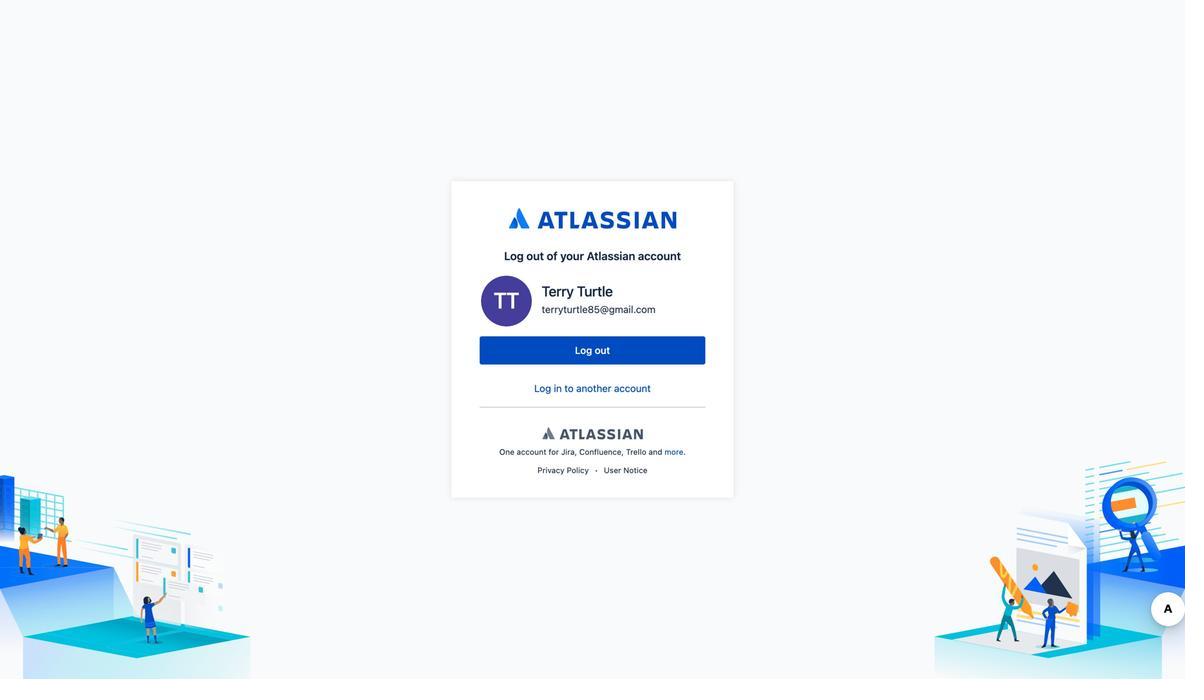 Task type: locate. For each thing, give the bounding box(es) containing it.
log up log in to another account
[[575, 345, 592, 356]]

privacy policy • user notice
[[538, 466, 648, 475]]

log for log in to another account
[[534, 383, 551, 394]]

account
[[638, 249, 681, 263], [614, 383, 651, 394], [517, 448, 547, 457]]

turtle
[[577, 283, 613, 300]]

0 horizontal spatial log
[[504, 249, 524, 263]]

log for log out of your atlassian account
[[504, 249, 524, 263]]

out left of
[[527, 249, 544, 263]]

account left for
[[517, 448, 547, 457]]

more
[[665, 448, 684, 457]]

notice
[[624, 466, 648, 475]]

log in to another account link
[[534, 383, 651, 394]]

atlassian image
[[509, 204, 677, 232], [509, 204, 677, 232], [543, 425, 643, 442], [543, 425, 643, 442]]

atlassian
[[587, 249, 636, 263]]

0 vertical spatial log
[[504, 249, 524, 263]]

1 vertical spatial log
[[575, 345, 592, 356]]

privacy policy link
[[538, 466, 589, 475]]

0 horizontal spatial out
[[527, 249, 544, 263]]

terry turtle main content
[[452, 181, 734, 498]]

trello
[[626, 448, 647, 457]]

log inside log out button
[[575, 345, 592, 356]]

out inside button
[[595, 345, 610, 356]]

log for log out
[[575, 345, 592, 356]]

1 horizontal spatial out
[[595, 345, 610, 356]]

1 horizontal spatial log
[[534, 383, 551, 394]]

terryturtle85@gmail.com
[[542, 304, 656, 315]]

user notice link
[[604, 466, 648, 475]]

account right another
[[614, 383, 651, 394]]

log out
[[575, 345, 610, 356]]

in
[[554, 383, 562, 394]]

1 vertical spatial out
[[595, 345, 610, 356]]

log out button
[[480, 337, 706, 365]]

log left 'in'
[[534, 383, 551, 394]]

log
[[504, 249, 524, 263], [575, 345, 592, 356], [534, 383, 551, 394]]

out
[[527, 249, 544, 263], [595, 345, 610, 356]]

one
[[500, 448, 515, 457]]

2 vertical spatial log
[[534, 383, 551, 394]]

0 vertical spatial out
[[527, 249, 544, 263]]

out up another
[[595, 345, 610, 356]]

log out of your atlassian account
[[504, 249, 681, 263]]

to
[[565, 383, 574, 394]]

log left of
[[504, 249, 524, 263]]

confluence,
[[580, 448, 624, 457]]

2 horizontal spatial log
[[575, 345, 592, 356]]

privacy
[[538, 466, 565, 475]]

account right atlassian
[[638, 249, 681, 263]]

•
[[595, 466, 598, 475]]

.
[[684, 448, 686, 457]]



Task type: vqa. For each thing, say whether or not it's contained in the screenshot.
Atlassian image
yes



Task type: describe. For each thing, give the bounding box(es) containing it.
one account for jira, confluence, trello and more .
[[500, 448, 686, 457]]

and
[[649, 448, 663, 457]]

of
[[547, 249, 558, 263]]

0 vertical spatial account
[[638, 249, 681, 263]]

terry
[[542, 283, 574, 300]]

jira,
[[561, 448, 577, 457]]

policy
[[567, 466, 589, 475]]

terry turtle terryturtle85@gmail.com
[[542, 283, 656, 315]]

your
[[560, 249, 584, 263]]

for
[[549, 448, 559, 457]]

user
[[604, 466, 621, 475]]

out for log out of your atlassian account
[[527, 249, 544, 263]]

another
[[577, 383, 612, 394]]

out for log out
[[595, 345, 610, 356]]

2 vertical spatial account
[[517, 448, 547, 457]]

more link
[[665, 448, 684, 457]]

1 vertical spatial account
[[614, 383, 651, 394]]

log in to another account
[[534, 383, 651, 394]]



